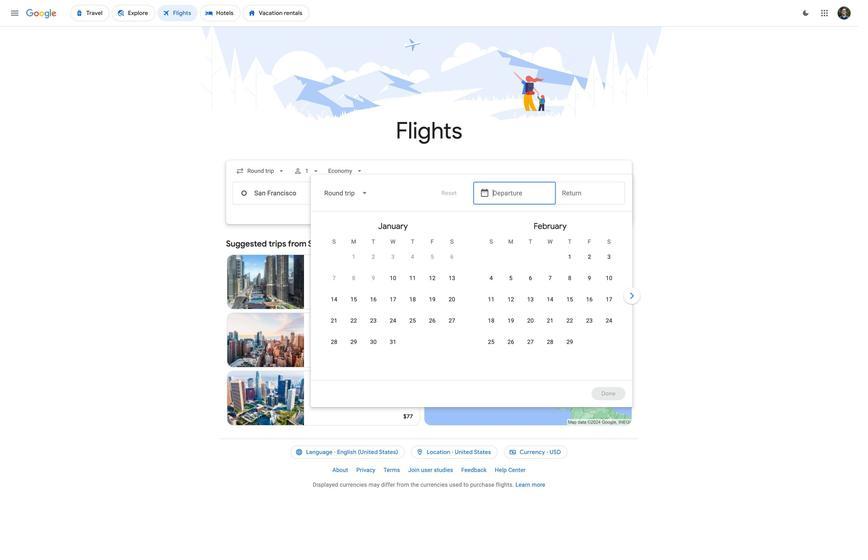 Task type: locate. For each thing, give the bounding box(es) containing it.
wed, feb 14 element
[[547, 296, 554, 304]]

sun, feb 25 element
[[488, 338, 495, 347]]

wed, jan 3 element
[[392, 253, 395, 261]]

tue, feb 6 element
[[529, 274, 533, 283]]

row down tue, feb 20 element in the bottom right of the page
[[482, 335, 580, 358]]

mon, feb 5 element
[[510, 274, 513, 283]]

sat, feb 10 element
[[606, 274, 613, 283]]

77 US dollars text field
[[404, 413, 413, 421]]

sat, feb 17 element
[[606, 296, 613, 304]]

tue, jan 23 element
[[370, 317, 377, 325]]

Flight search field
[[220, 161, 642, 408]]

change appearance image
[[797, 3, 816, 23]]

sun, feb 11 element
[[488, 296, 495, 304]]

sun, jan 14 element
[[331, 296, 338, 304]]

wed, jan 10 element
[[390, 274, 397, 283]]

grid
[[315, 215, 629, 385]]

thu, feb 29 element
[[567, 338, 574, 347]]

wed, feb 21 element
[[547, 317, 554, 325]]

fri, feb 2 element
[[588, 253, 592, 261]]

row up the wed, jan 24 element
[[325, 292, 462, 315]]

fri, feb 23 element
[[587, 317, 593, 325]]

row group
[[315, 215, 472, 377], [472, 215, 629, 377]]

row down mon, jan 22 element
[[325, 335, 403, 358]]

row up wed, jan 31 'element'
[[325, 313, 462, 337]]

row
[[344, 246, 462, 273], [561, 246, 620, 273], [325, 271, 462, 294], [482, 271, 620, 294], [325, 292, 462, 315], [482, 292, 620, 315], [325, 313, 462, 337], [482, 313, 620, 337], [325, 335, 403, 358], [482, 335, 580, 358]]

sun, jan 21 element
[[331, 317, 338, 325]]

mon, jan 22 element
[[351, 317, 357, 325]]

thu, jan 25 element
[[410, 317, 416, 325]]

fri, jan 12 element
[[429, 274, 436, 283]]

Return text field
[[563, 182, 619, 204], [563, 182, 619, 204]]

Departure text field
[[493, 182, 550, 204], [493, 182, 550, 204]]

grid inside 'flight' search box
[[315, 215, 629, 385]]

thu, jan 18 element
[[410, 296, 416, 304]]

fri, feb 9 element
[[588, 274, 592, 283]]

sat, feb 3 element
[[608, 253, 611, 261]]

thu, feb 15 element
[[567, 296, 574, 304]]

None field
[[233, 164, 289, 179], [325, 164, 367, 179], [318, 184, 375, 203], [233, 164, 289, 179], [325, 164, 367, 179], [318, 184, 375, 203]]

wed, jan 24 element
[[390, 317, 397, 325]]

mon, feb 26 element
[[508, 338, 515, 347]]

None text field
[[233, 182, 348, 205]]

fri, jan 26 element
[[429, 317, 436, 325]]

row up wed, jan 17 element
[[325, 271, 462, 294]]

thu, jan 11 element
[[410, 274, 416, 283]]

tue, jan 9 element
[[372, 274, 375, 283]]

suggested trips from san francisco region
[[226, 234, 633, 429]]

tue, feb 20 element
[[528, 317, 534, 325]]

next image
[[623, 286, 642, 306]]

row up the fri, feb 9 element
[[561, 246, 620, 273]]

1 row group from the left
[[315, 215, 472, 377]]



Task type: describe. For each thing, give the bounding box(es) containing it.
fri, jan 19 element
[[429, 296, 436, 304]]

wed, feb 28 element
[[547, 338, 554, 347]]

tue, jan 16 element
[[370, 296, 377, 304]]

118 US dollars text field
[[402, 297, 413, 304]]

thu, feb 8 element
[[569, 274, 572, 283]]

tue, jan 2 element
[[372, 253, 375, 261]]

mon, feb 12 element
[[508, 296, 515, 304]]

tue, jan 30 element
[[370, 338, 377, 347]]

wed, feb 7 element
[[549, 274, 552, 283]]

sat, jan 6 element
[[451, 253, 454, 261]]

mon, jan 8 element
[[352, 274, 356, 283]]

fri, feb 16 element
[[587, 296, 593, 304]]

row up wed, feb 14 element
[[482, 271, 620, 294]]

row up the wed, jan 10 'element'
[[344, 246, 462, 273]]

thu, feb 22 element
[[567, 317, 574, 325]]

thu, jan 4 element
[[411, 253, 415, 261]]

sun, jan 7 element
[[333, 274, 336, 283]]

sat, feb 24 element
[[606, 317, 613, 325]]

sun, jan 28 element
[[331, 338, 338, 347]]

row up "wed, feb 28" element
[[482, 313, 620, 337]]

main menu image
[[10, 8, 20, 18]]

mon, jan 15 element
[[351, 296, 357, 304]]

mon, jan 1 element
[[352, 253, 356, 261]]

sat, jan 27 element
[[449, 317, 456, 325]]

wed, jan 17 element
[[390, 296, 397, 304]]

mon, jan 29 element
[[351, 338, 357, 347]]

fri, jan 5 element
[[431, 253, 434, 261]]

sun, feb 18 element
[[488, 317, 495, 325]]

sun, feb 4 element
[[490, 274, 493, 283]]

wed, jan 31 element
[[390, 338, 397, 347]]

thu, feb 1 element
[[569, 253, 572, 261]]

mon, feb 19 element
[[508, 317, 515, 325]]

sat, jan 20 element
[[449, 296, 456, 304]]

sat, jan 13 element
[[449, 274, 456, 283]]

2 row group from the left
[[472, 215, 629, 377]]

tue, feb 13 element
[[528, 296, 534, 304]]

tue, feb 27 element
[[528, 338, 534, 347]]

row up wed, feb 21 element
[[482, 292, 620, 315]]



Task type: vqa. For each thing, say whether or not it's contained in the screenshot.
Fri, Jan 26 Element
yes



